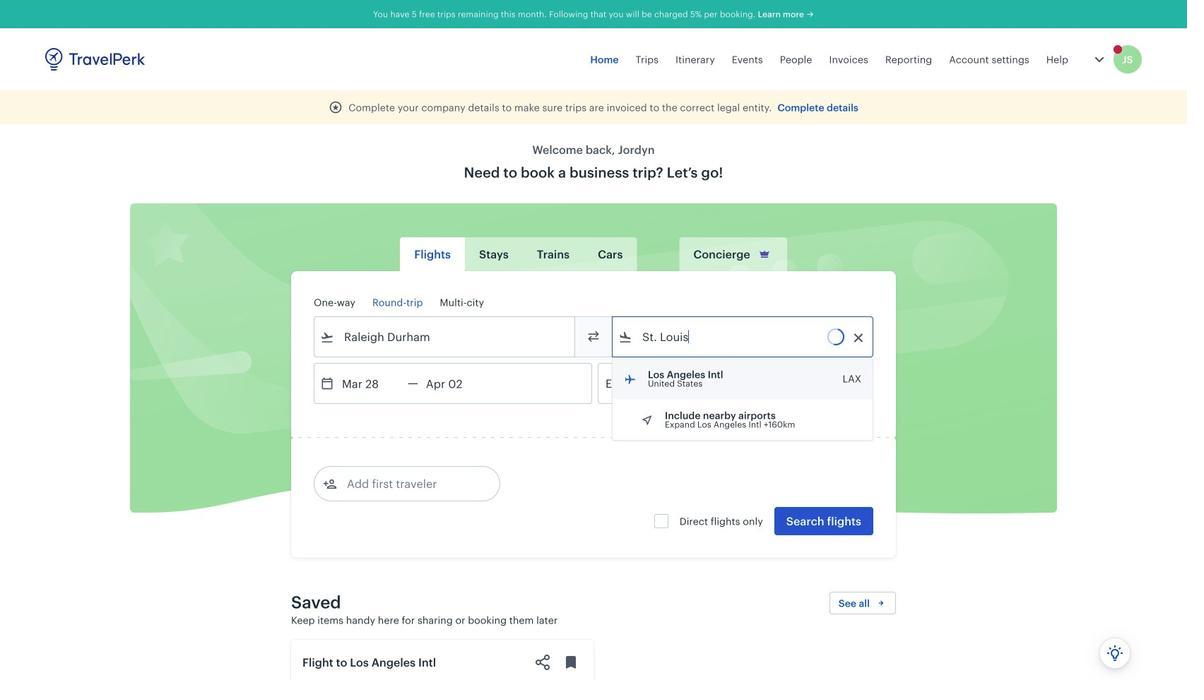Task type: describe. For each thing, give the bounding box(es) containing it.
From search field
[[334, 326, 556, 349]]

Depart text field
[[334, 364, 408, 404]]



Task type: locate. For each thing, give the bounding box(es) containing it.
Return text field
[[418, 364, 492, 404]]

Add first traveler search field
[[337, 473, 484, 496]]

To search field
[[633, 326, 855, 349]]



